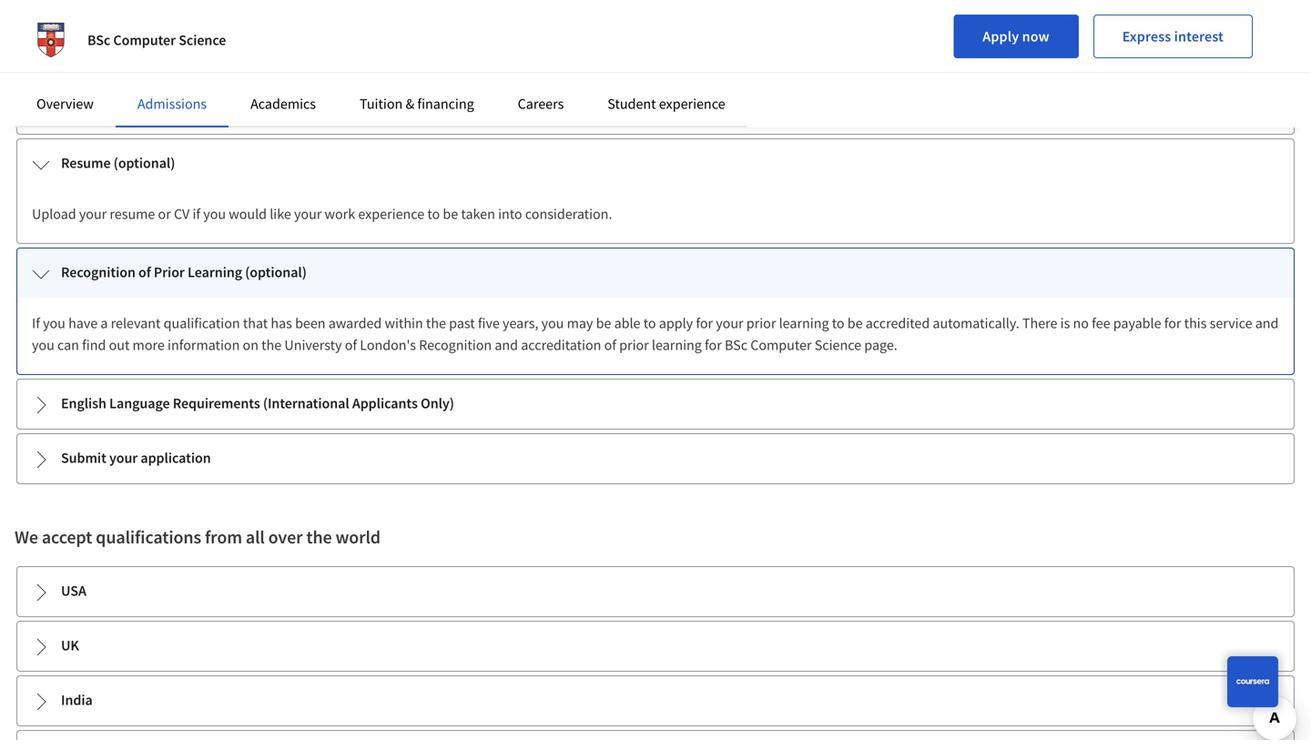 Task type: locate. For each thing, give the bounding box(es) containing it.
0 vertical spatial bsc
[[87, 31, 110, 49]]

0 horizontal spatial and
[[495, 336, 518, 354]]

you right 'if'
[[43, 314, 65, 332]]

to left accredited at the top right of page
[[832, 314, 845, 332]]

your right like
[[294, 205, 322, 223]]

learning
[[779, 314, 829, 332], [652, 336, 702, 354]]

1 vertical spatial a
[[101, 314, 108, 332]]

0 vertical spatial and
[[1255, 314, 1279, 332]]

applicants
[[352, 394, 418, 412]]

bsc
[[87, 31, 110, 49], [639, 96, 661, 114], [725, 336, 748, 354]]

1 vertical spatial bsc
[[639, 96, 661, 114]]

0 vertical spatial prior
[[746, 314, 776, 332]]

the left past
[[426, 314, 446, 332]]

on
[[243, 336, 259, 354]]

2 vertical spatial bsc
[[725, 336, 748, 354]]

the right study
[[487, 96, 507, 114]]

cv
[[174, 205, 190, 223]]

to
[[224, 96, 237, 114], [435, 96, 447, 114], [427, 205, 440, 223], [643, 314, 656, 332], [832, 314, 845, 332]]

university of london logo image
[[29, 18, 73, 62]]

or
[[158, 205, 171, 223]]

upload your resume or cv if you would like your work experience to be taken into consideration.
[[32, 205, 612, 223]]

and down the years,
[[495, 336, 518, 354]]

bsc inside if you have a relevant qualification that has been awarded within the past five years, you may be able to apply for your prior learning to be accredited automatically. there is no fee payable for this service and you can find out more information on the universty of london's recognition and accreditation of prior learning for bsc computer science page.
[[725, 336, 748, 354]]

you
[[79, 96, 102, 114], [376, 96, 398, 114], [203, 205, 226, 223], [43, 314, 65, 332], [541, 314, 564, 332], [32, 336, 54, 354]]

we accept qualifications from all over the world
[[15, 526, 381, 549]]

0 horizontal spatial recognition
[[61, 263, 136, 281]]

submit your application
[[61, 449, 211, 467]]

0 vertical spatial science
[[179, 31, 226, 49]]

we
[[15, 526, 38, 549]]

your
[[79, 205, 107, 223], [294, 205, 322, 223], [716, 314, 744, 332], [109, 449, 138, 467]]

of right letter
[[140, 96, 152, 114]]

english
[[61, 394, 106, 412]]

your inside if you have a relevant qualification that has been awarded within the past five years, you may be able to apply for your prior learning to be accredited automatically. there is no fee payable for this service and you can find out more information on the universty of london's recognition and accreditation of prior learning for bsc computer science page.
[[716, 314, 744, 332]]

to left taken
[[427, 205, 440, 223]]

qualification
[[164, 314, 240, 332]]

1 horizontal spatial (optional)
[[245, 263, 307, 281]]

2 horizontal spatial science
[[815, 336, 861, 354]]

1 horizontal spatial science
[[729, 96, 775, 114]]

resume
[[110, 205, 155, 223]]

apply now button
[[954, 15, 1079, 58]]

2 vertical spatial computer
[[750, 336, 812, 354]]

submit you letter of motivation to provide details of why you want to study the university of london bsc computer science degree. this should be a maximum of 250 words.
[[32, 96, 1073, 114]]

admissions link
[[137, 95, 207, 113]]

(optional) up 'resume'
[[114, 154, 175, 172]]

1 horizontal spatial recognition
[[419, 336, 492, 354]]

apply
[[983, 27, 1019, 46]]

work
[[325, 205, 355, 223]]

tuition
[[360, 95, 403, 113]]

uk button
[[17, 622, 1294, 671]]

submit down 'university of london logo'
[[32, 96, 76, 114]]

financing
[[417, 95, 474, 113]]

1 horizontal spatial and
[[1255, 314, 1279, 332]]

for up english language requirements (international applicants only) dropdown button
[[705, 336, 722, 354]]

of left prior
[[138, 263, 151, 281]]

0 vertical spatial experience
[[659, 95, 725, 113]]

0 vertical spatial learning
[[779, 314, 829, 332]]

0 horizontal spatial computer
[[113, 31, 176, 49]]

upload
[[32, 205, 76, 223]]

2 vertical spatial science
[[815, 336, 861, 354]]

if
[[193, 205, 200, 223]]

prior down "able"
[[619, 336, 649, 354]]

science
[[179, 31, 226, 49], [729, 96, 775, 114], [815, 336, 861, 354]]

like
[[270, 205, 291, 223]]

your right apply
[[716, 314, 744, 332]]

a inside if you have a relevant qualification that has been awarded within the past five years, you may be able to apply for your prior learning to be accredited automatically. there is no fee payable for this service and you can find out more information on the universty of london's recognition and accreditation of prior learning for bsc computer science page.
[[101, 314, 108, 332]]

to left provide
[[224, 96, 237, 114]]

learning
[[188, 263, 242, 281]]

1 vertical spatial recognition
[[419, 336, 492, 354]]

0 horizontal spatial a
[[101, 314, 108, 332]]

of
[[140, 96, 152, 114], [333, 96, 345, 114], [574, 96, 586, 114], [993, 96, 1005, 114], [138, 263, 151, 281], [345, 336, 357, 354], [604, 336, 616, 354]]

degree.
[[778, 96, 824, 114]]

within
[[385, 314, 423, 332]]

motivation letter
[[61, 45, 167, 63]]

able
[[614, 314, 641, 332]]

1 vertical spatial learning
[[652, 336, 702, 354]]

of left london on the top of page
[[574, 96, 586, 114]]

0 horizontal spatial science
[[179, 31, 226, 49]]

0 vertical spatial recognition
[[61, 263, 136, 281]]

taken
[[461, 205, 495, 223]]

the right over
[[306, 526, 332, 549]]

recognition
[[61, 263, 136, 281], [419, 336, 492, 354]]

be left accredited at the top right of page
[[848, 314, 863, 332]]

academics
[[250, 95, 316, 113]]

science inside if you have a relevant qualification that has been awarded within the past five years, you may be able to apply for your prior learning to be accredited automatically. there is no fee payable for this service and you can find out more information on the universty of london's recognition and accreditation of prior learning for bsc computer science page.
[[815, 336, 861, 354]]

0 vertical spatial computer
[[113, 31, 176, 49]]

(optional) up has
[[245, 263, 307, 281]]

2 horizontal spatial bsc
[[725, 336, 748, 354]]

computer
[[113, 31, 176, 49], [664, 96, 726, 114], [750, 336, 812, 354]]

prior
[[746, 314, 776, 332], [619, 336, 649, 354]]

uk
[[61, 636, 79, 655]]

submit inside dropdown button
[[61, 449, 106, 467]]

experience right work
[[358, 205, 424, 223]]

world
[[336, 526, 381, 549]]

academics link
[[250, 95, 316, 113]]

recognition down past
[[419, 336, 492, 354]]

1 vertical spatial (optional)
[[245, 263, 307, 281]]

science left page.
[[815, 336, 861, 354]]

bsc computer science
[[87, 31, 226, 49]]

1 vertical spatial submit
[[61, 449, 106, 467]]

have
[[68, 314, 98, 332]]

1 horizontal spatial bsc
[[639, 96, 661, 114]]

0 horizontal spatial learning
[[652, 336, 702, 354]]

0 horizontal spatial bsc
[[87, 31, 110, 49]]

you left the '&'
[[376, 96, 398, 114]]

0 vertical spatial submit
[[32, 96, 76, 114]]

page.
[[864, 336, 898, 354]]

and right service at top right
[[1255, 314, 1279, 332]]

science right letter
[[179, 31, 226, 49]]

0 vertical spatial (optional)
[[114, 154, 175, 172]]

express
[[1123, 27, 1171, 46]]

2 horizontal spatial computer
[[750, 336, 812, 354]]

recognition inside recognition of prior learning (optional) dropdown button
[[61, 263, 136, 281]]

1 vertical spatial computer
[[664, 96, 726, 114]]

science left degree.
[[729, 96, 775, 114]]

resume (optional)
[[61, 154, 175, 172]]

of down "able"
[[604, 336, 616, 354]]

(optional)
[[114, 154, 175, 172], [245, 263, 307, 281]]

the right on
[[261, 336, 282, 354]]

1 horizontal spatial experience
[[659, 95, 725, 113]]

english language requirements (international applicants only) button
[[17, 380, 1294, 429]]

be
[[900, 96, 915, 114], [443, 205, 458, 223], [596, 314, 611, 332], [848, 314, 863, 332]]

a right have
[[101, 314, 108, 332]]

careers
[[518, 95, 564, 113]]

provide
[[240, 96, 286, 114]]

submit down english on the left bottom of page
[[61, 449, 106, 467]]

experience right student
[[659, 95, 725, 113]]

1 vertical spatial and
[[495, 336, 518, 354]]

motivation
[[61, 45, 128, 63]]

you left letter
[[79, 96, 102, 114]]

1 vertical spatial experience
[[358, 205, 424, 223]]

maximum
[[928, 96, 990, 114]]

prior right apply
[[746, 314, 776, 332]]

(international
[[263, 394, 349, 412]]

recognition up have
[[61, 263, 136, 281]]

your left application
[[109, 449, 138, 467]]

has
[[271, 314, 292, 332]]

careers link
[[518, 95, 564, 113]]

this
[[827, 96, 852, 114]]

accept
[[42, 526, 92, 549]]

1 horizontal spatial a
[[918, 96, 925, 114]]

a left maximum
[[918, 96, 925, 114]]

submit
[[32, 96, 76, 114], [61, 449, 106, 467]]

only)
[[421, 394, 454, 412]]

0 horizontal spatial prior
[[619, 336, 649, 354]]



Task type: vqa. For each thing, say whether or not it's contained in the screenshot.
past
yes



Task type: describe. For each thing, give the bounding box(es) containing it.
requirements
[[173, 394, 260, 412]]

motivation
[[155, 96, 221, 114]]

student experience link
[[608, 95, 725, 113]]

be right may
[[596, 314, 611, 332]]

for left this at the top
[[1164, 314, 1181, 332]]

been
[[295, 314, 326, 332]]

london
[[589, 96, 636, 114]]

this
[[1184, 314, 1207, 332]]

consideration.
[[525, 205, 612, 223]]

0 horizontal spatial (optional)
[[114, 154, 175, 172]]

payable
[[1113, 314, 1161, 332]]

tuition & financing
[[360, 95, 474, 113]]

be left taken
[[443, 205, 458, 223]]

to right want
[[435, 96, 447, 114]]

to right "able"
[[643, 314, 656, 332]]

information
[[168, 336, 240, 354]]

english language requirements (international applicants only)
[[61, 394, 454, 412]]

over
[[268, 526, 303, 549]]

university
[[510, 96, 571, 114]]

for right apply
[[696, 314, 713, 332]]

automatically.
[[933, 314, 1020, 332]]

into
[[498, 205, 522, 223]]

1 vertical spatial prior
[[619, 336, 649, 354]]

letter
[[130, 45, 167, 63]]

should
[[855, 96, 897, 114]]

your right upload
[[79, 205, 107, 223]]

would
[[229, 205, 267, 223]]

why
[[348, 96, 373, 114]]

express interest button
[[1093, 15, 1253, 58]]

of left 250
[[993, 96, 1005, 114]]

resume (optional) button
[[17, 139, 1294, 188]]

is
[[1061, 314, 1070, 332]]

fee
[[1092, 314, 1110, 332]]

admissions
[[137, 95, 207, 113]]

prior
[[154, 263, 185, 281]]

apply
[[659, 314, 693, 332]]

overview
[[36, 95, 94, 113]]

words.
[[1032, 96, 1073, 114]]

find
[[82, 336, 106, 354]]

out
[[109, 336, 130, 354]]

1 horizontal spatial prior
[[746, 314, 776, 332]]

now
[[1022, 27, 1050, 46]]

india
[[61, 691, 93, 709]]

if you have a relevant qualification that has been awarded within the past five years, you may be able to apply for your prior learning to be accredited automatically. there is no fee payable for this service and you can find out more information on the universty of london's recognition and accreditation of prior learning for bsc computer science page.
[[32, 314, 1279, 354]]

universty
[[284, 336, 342, 354]]

want
[[401, 96, 432, 114]]

recognition of prior learning (optional)
[[61, 263, 307, 281]]

application
[[141, 449, 211, 467]]

accredited
[[866, 314, 930, 332]]

years,
[[503, 314, 539, 332]]

london's
[[360, 336, 416, 354]]

resume
[[61, 154, 111, 172]]

your inside submit your application dropdown button
[[109, 449, 138, 467]]

no
[[1073, 314, 1089, 332]]

express interest
[[1123, 27, 1224, 46]]

relevant
[[111, 314, 161, 332]]

overview link
[[36, 95, 94, 113]]

india button
[[17, 677, 1294, 726]]

you up accreditation at the left top of the page
[[541, 314, 564, 332]]

all
[[246, 526, 265, 549]]

accreditation
[[521, 336, 601, 354]]

apply now
[[983, 27, 1050, 46]]

there
[[1023, 314, 1058, 332]]

letter
[[105, 96, 137, 114]]

usa
[[61, 582, 86, 600]]

submit for submit your application
[[61, 449, 106, 467]]

submit your application button
[[17, 434, 1294, 484]]

250
[[1008, 96, 1029, 114]]

of down awarded
[[345, 336, 357, 354]]

can
[[57, 336, 79, 354]]

usa button
[[17, 567, 1294, 616]]

interest
[[1174, 27, 1224, 46]]

of inside dropdown button
[[138, 263, 151, 281]]

1 vertical spatial science
[[729, 96, 775, 114]]

service
[[1210, 314, 1253, 332]]

study
[[450, 96, 484, 114]]

0 vertical spatial a
[[918, 96, 925, 114]]

qualifications
[[96, 526, 201, 549]]

five
[[478, 314, 500, 332]]

may
[[567, 314, 593, 332]]

recognition inside if you have a relevant qualification that has been awarded within the past five years, you may be able to apply for your prior learning to be accredited automatically. there is no fee payable for this service and you can find out more information on the universty of london's recognition and accreditation of prior learning for bsc computer science page.
[[419, 336, 492, 354]]

past
[[449, 314, 475, 332]]

more
[[133, 336, 165, 354]]

submit for submit you letter of motivation to provide details of why you want to study the university of london bsc computer science degree. this should be a maximum of 250 words.
[[32, 96, 76, 114]]

1 horizontal spatial learning
[[779, 314, 829, 332]]

0 horizontal spatial experience
[[358, 205, 424, 223]]

awarded
[[328, 314, 382, 332]]

1 horizontal spatial computer
[[664, 96, 726, 114]]

student experience
[[608, 95, 725, 113]]

you right if
[[203, 205, 226, 223]]

of left why
[[333, 96, 345, 114]]

from
[[205, 526, 242, 549]]

computer inside if you have a relevant qualification that has been awarded within the past five years, you may be able to apply for your prior learning to be accredited automatically. there is no fee payable for this service and you can find out more information on the universty of london's recognition and accreditation of prior learning for bsc computer science page.
[[750, 336, 812, 354]]

recognition of prior learning (optional) button
[[17, 249, 1294, 298]]

you down 'if'
[[32, 336, 54, 354]]

be right should
[[900, 96, 915, 114]]

if
[[32, 314, 40, 332]]



